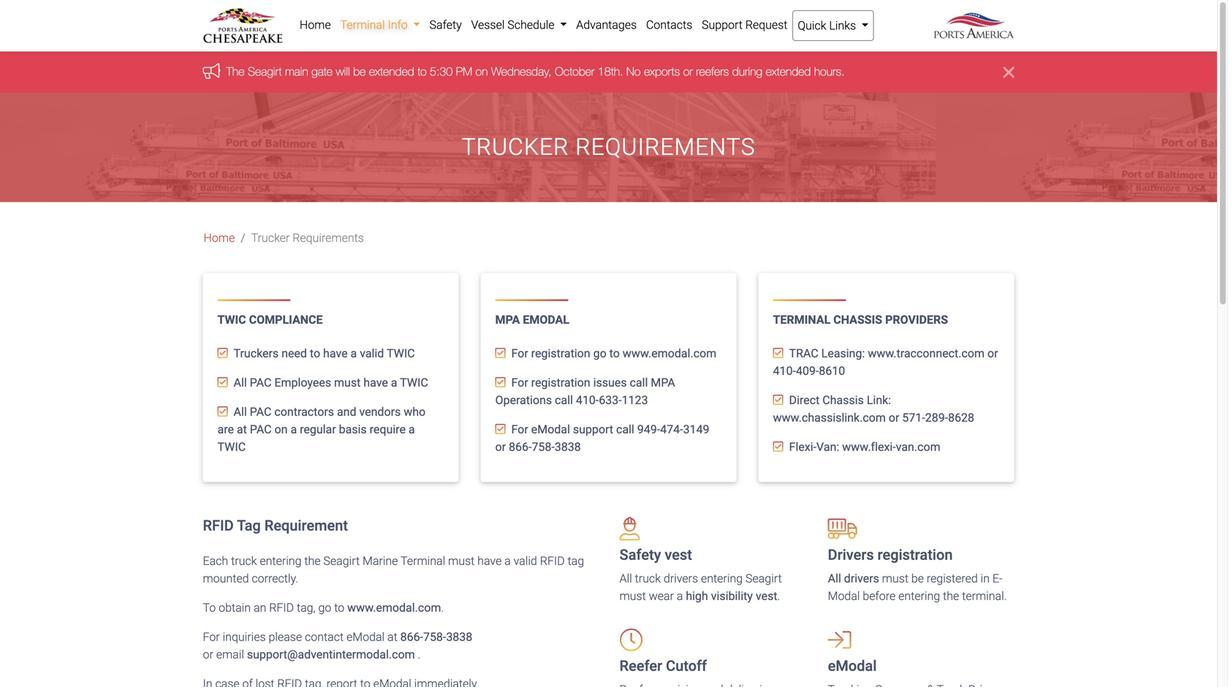 Task type: describe. For each thing, give the bounding box(es) containing it.
3 pac from the top
[[250, 423, 272, 436]]

1 horizontal spatial go
[[593, 347, 607, 360]]

a inside all truck drivers entering seagirt must wear a
[[677, 589, 683, 603]]

check square image for all pac contractors and vendors who are at pac on a regular basis require a twic
[[218, 406, 228, 417]]

contractors
[[275, 405, 334, 419]]

modal
[[828, 589, 860, 603]]

email
[[216, 648, 244, 662]]

2 horizontal spatial .
[[778, 589, 780, 603]]

1 horizontal spatial .
[[441, 601, 444, 615]]

home for the top 'home' link
[[300, 18, 331, 32]]

support request
[[702, 18, 788, 32]]

check square image for trac leasing:
[[773, 347, 784, 359]]

visibility
[[711, 589, 753, 603]]

schedule
[[508, 18, 555, 32]]

chassis for direct
[[823, 393, 864, 407]]

0 vertical spatial vest
[[665, 547, 692, 564]]

0 horizontal spatial go
[[318, 601, 331, 615]]

advantages link
[[572, 10, 642, 39]]

support@adventintermodal.com link
[[247, 648, 418, 662]]

758- inside for inquiries please contact emodal at 866-758-3838 or email support@adventintermodal.com .
[[423, 630, 446, 644]]

drivers registration
[[828, 547, 953, 564]]

2 vertical spatial rfid
[[269, 601, 294, 615]]

truckers need to have a valid twic
[[234, 347, 415, 360]]

0 horizontal spatial www.emodal.com link
[[347, 601, 441, 615]]

a inside each truck entering the seagirt marine terminal must have a valid rfid tag mounted correctly.
[[505, 554, 511, 568]]

mpa emodal
[[495, 313, 570, 327]]

on inside the seagirt main gate will be extended to 5:30 pm on wednesday, october 18th.  no exports or reefers during extended hours. alert
[[476, 64, 488, 78]]

quick links
[[798, 19, 859, 33]]

758- inside for emodal support call 949-474-3149 or 866-758-3838
[[532, 440, 555, 454]]

before
[[863, 589, 896, 603]]

a up vendors on the bottom of the page
[[391, 376, 397, 390]]

0 horizontal spatial have
[[323, 347, 348, 360]]

pac for contractors
[[250, 405, 272, 419]]

1 vertical spatial 866-758-3838 link
[[400, 630, 473, 644]]

tag
[[237, 517, 261, 534]]

8610
[[819, 364, 845, 378]]

reefer
[[620, 658, 663, 675]]

regular
[[300, 423, 336, 436]]

marine
[[363, 554, 398, 568]]

must inside each truck entering the seagirt marine terminal must have a valid rfid tag mounted correctly.
[[448, 554, 475, 568]]

or inside for inquiries please contact emodal at 866-758-3838 or email support@adventintermodal.com .
[[203, 648, 213, 662]]

entering inside all truck drivers entering seagirt must wear a
[[701, 572, 743, 586]]

www.chassislink.com link
[[773, 411, 886, 425]]

a up all pac employees must have a twic
[[351, 347, 357, 360]]

www.tracconnect.com link
[[868, 347, 985, 360]]

entering inside must be registered in e- modal before entering the terminal.
[[899, 589, 940, 603]]

cutoff
[[666, 658, 707, 675]]

410-409-8610 link
[[773, 364, 845, 378]]

www.flexi-van.com link
[[842, 440, 941, 454]]

410-633-1123 link
[[576, 393, 648, 407]]

leasing:
[[822, 347, 865, 360]]

emodal inside for emodal support call 949-474-3149 or 866-758-3838
[[531, 423, 570, 436]]

0 vertical spatial www.emodal.com link
[[623, 347, 717, 360]]

8628
[[948, 411, 975, 425]]

must inside all truck drivers entering seagirt must wear a
[[620, 589, 646, 603]]

trac
[[789, 347, 819, 360]]

409-
[[796, 364, 819, 378]]

for registration issues call mpa operations call
[[495, 376, 675, 407]]

van.com
[[896, 440, 941, 454]]

must be registered in e- modal before entering the terminal.
[[828, 572, 1007, 603]]

0 vertical spatial 866-758-3838 link
[[509, 440, 581, 454]]

support
[[573, 423, 613, 436]]

twic inside all pac contractors and vendors who are at pac on a regular basis require a twic
[[218, 440, 246, 454]]

contacts
[[646, 18, 693, 32]]

trac leasing: www.tracconnect.com or 410-409-8610
[[773, 347, 998, 378]]

requirement
[[264, 517, 348, 534]]

terminal.
[[962, 589, 1007, 603]]

twic compliance
[[218, 313, 323, 327]]

for emodal support call 949-474-3149 or 866-758-3838
[[495, 423, 710, 454]]

5:30
[[430, 64, 453, 78]]

rfid tag requirement
[[203, 517, 348, 534]]

links
[[829, 19, 856, 33]]

for inquiries please contact emodal at 866-758-3838 or email support@adventintermodal.com .
[[203, 630, 473, 662]]

safety for safety
[[430, 18, 462, 32]]

for for for registration issues call mpa operations call
[[511, 376, 528, 390]]

reefers
[[696, 64, 729, 78]]

0 horizontal spatial requirements
[[293, 231, 364, 245]]

main
[[285, 64, 308, 78]]

reefer cutoff
[[620, 658, 707, 675]]

safety vest
[[620, 547, 692, 564]]

1123
[[622, 393, 648, 407]]

0 horizontal spatial rfid
[[203, 517, 234, 534]]

all truck drivers entering seagirt must wear a
[[620, 572, 782, 603]]

or inside the seagirt main gate will be extended to 5:30 pm on wednesday, october 18th.  no exports or reefers during extended hours. alert
[[683, 64, 693, 78]]

a down 'who'
[[409, 423, 415, 436]]

the inside each truck entering the seagirt marine terminal must have a valid rfid tag mounted correctly.
[[304, 554, 321, 568]]

support
[[702, 18, 743, 32]]

571-
[[903, 411, 925, 425]]

to right need
[[310, 347, 320, 360]]

compliance
[[249, 313, 323, 327]]

2 drivers from the left
[[844, 572, 879, 586]]

quick
[[798, 19, 827, 33]]

0 vertical spatial home link
[[295, 10, 336, 39]]

truck for each
[[231, 554, 257, 568]]

high
[[686, 589, 708, 603]]

support@adventintermodal.com
[[247, 648, 415, 662]]

tag
[[568, 554, 584, 568]]

0 horizontal spatial 410-
[[576, 393, 599, 407]]

to up contact
[[334, 601, 345, 615]]

for registration go to www.emodal.com
[[511, 347, 717, 360]]

no
[[627, 64, 641, 78]]

obtain
[[219, 601, 251, 615]]

0 vertical spatial trucker
[[462, 133, 569, 161]]

flexi-van: www.flexi-van.com
[[789, 440, 941, 454]]

18th.
[[598, 64, 623, 78]]

advantages
[[576, 18, 637, 32]]

all for all pac employees must have a twic
[[234, 376, 247, 390]]

for for for registration go to www.emodal.com
[[511, 347, 528, 360]]

be inside must be registered in e- modal before entering the terminal.
[[912, 572, 924, 586]]

1 vertical spatial trucker
[[251, 231, 290, 245]]

www.chassislink.com
[[773, 411, 886, 425]]

call for issues
[[630, 376, 648, 390]]

0 horizontal spatial mpa
[[495, 313, 520, 327]]

www.flexi-
[[842, 440, 896, 454]]

basis
[[339, 423, 367, 436]]

check square image for direct chassis link:
[[773, 394, 784, 406]]

drivers
[[828, 547, 874, 564]]

link:
[[867, 393, 891, 407]]

vessel
[[471, 18, 505, 32]]

quick links link
[[792, 10, 874, 41]]

safety link
[[425, 10, 467, 39]]



Task type: locate. For each thing, give the bounding box(es) containing it.
www.tracconnect.com
[[868, 347, 985, 360]]

1 vertical spatial mpa
[[651, 376, 675, 390]]

0 horizontal spatial 3838
[[446, 630, 473, 644]]

0 horizontal spatial valid
[[360, 347, 384, 360]]

2 extended from the left
[[766, 64, 811, 78]]

check square image
[[218, 377, 228, 388], [773, 394, 784, 406], [495, 423, 506, 435]]

vest up all truck drivers entering seagirt must wear a
[[665, 547, 692, 564]]

410-633-1123
[[576, 393, 648, 407]]

tag,
[[297, 601, 316, 615]]

0 vertical spatial chassis
[[834, 313, 883, 327]]

1 vertical spatial rfid
[[540, 554, 565, 568]]

0 horizontal spatial seagirt
[[248, 64, 282, 78]]

0 vertical spatial pac
[[250, 376, 272, 390]]

www.emodal.com link up 1123
[[623, 347, 717, 360]]

safety
[[430, 18, 462, 32], [620, 547, 661, 564]]

chassis up www.chassislink.com
[[823, 393, 864, 407]]

go up issues
[[593, 347, 607, 360]]

for up email
[[203, 630, 220, 644]]

check square image for flexi-van:
[[773, 441, 784, 453]]

a down contractors
[[291, 423, 297, 436]]

are
[[218, 423, 234, 436]]

at right are
[[237, 423, 247, 436]]

chassis for terminal
[[834, 313, 883, 327]]

1 horizontal spatial requirements
[[576, 133, 756, 161]]

truckers
[[234, 347, 279, 360]]

call up 1123
[[630, 376, 648, 390]]

2 horizontal spatial rfid
[[540, 554, 565, 568]]

trucker
[[462, 133, 569, 161], [251, 231, 290, 245]]

wednesday,
[[491, 64, 552, 78]]

entering up visibility
[[701, 572, 743, 586]]

0 vertical spatial call
[[630, 376, 648, 390]]

e-
[[993, 572, 1003, 586]]

must inside must be registered in e- modal before entering the terminal.
[[882, 572, 909, 586]]

extended right during
[[766, 64, 811, 78]]

2 horizontal spatial entering
[[899, 589, 940, 603]]

pac down the truckers
[[250, 376, 272, 390]]

in
[[981, 572, 990, 586]]

or right www.tracconnect.com link
[[988, 347, 998, 360]]

1 horizontal spatial 410-
[[773, 364, 796, 378]]

or left 571-
[[889, 411, 900, 425]]

0 vertical spatial seagirt
[[248, 64, 282, 78]]

october
[[555, 64, 595, 78]]

1 vertical spatial at
[[388, 630, 398, 644]]

pac right are
[[250, 423, 272, 436]]

drivers
[[664, 572, 698, 586], [844, 572, 879, 586]]

registration down mpa emodal
[[531, 347, 591, 360]]

exports
[[644, 64, 680, 78]]

all inside all pac contractors and vendors who are at pac on a regular basis require a twic
[[234, 405, 247, 419]]

check square image left flexi-
[[773, 441, 784, 453]]

866- inside for inquiries please contact emodal at 866-758-3838 or email support@adventintermodal.com .
[[400, 630, 423, 644]]

contact
[[305, 630, 344, 644]]

bullhorn image
[[203, 63, 226, 78]]

all drivers
[[828, 572, 879, 586]]

571-289-8628 link
[[903, 411, 975, 425]]

1 horizontal spatial mpa
[[651, 376, 675, 390]]

1 horizontal spatial at
[[388, 630, 398, 644]]

check square image up operations
[[495, 377, 506, 388]]

1 vertical spatial home link
[[204, 229, 235, 247]]

or inside direct chassis link: www.chassislink.com or 571-289-8628
[[889, 411, 900, 425]]

safety up the wear
[[620, 547, 661, 564]]

0 horizontal spatial on
[[275, 423, 288, 436]]

the
[[304, 554, 321, 568], [943, 589, 960, 603]]

2 vertical spatial terminal
[[401, 554, 445, 568]]

seagirt up the high visibility vest .
[[746, 572, 782, 586]]

410-
[[773, 364, 796, 378], [576, 393, 599, 407]]

at up support@adventintermodal.com link
[[388, 630, 398, 644]]

2 vertical spatial have
[[478, 554, 502, 568]]

seagirt left marine
[[324, 554, 360, 568]]

for inside for emodal support call 949-474-3149 or 866-758-3838
[[511, 423, 528, 436]]

1 vertical spatial call
[[555, 393, 573, 407]]

drivers up before
[[844, 572, 879, 586]]

0 vertical spatial requirements
[[576, 133, 756, 161]]

0 horizontal spatial truck
[[231, 554, 257, 568]]

support request link
[[697, 10, 792, 39]]

1 vertical spatial registration
[[531, 376, 591, 390]]

a left high
[[677, 589, 683, 603]]

or left email
[[203, 648, 213, 662]]

the down registered
[[943, 589, 960, 603]]

to
[[418, 64, 427, 78], [310, 347, 320, 360], [610, 347, 620, 360], [334, 601, 345, 615]]

1 vertical spatial terminal
[[773, 313, 831, 327]]

all
[[234, 376, 247, 390], [234, 405, 247, 419], [620, 572, 632, 586], [828, 572, 841, 586]]

wear
[[649, 589, 674, 603]]

check square image left the direct
[[773, 394, 784, 406]]

the seagirt main gate will be extended to 5:30 pm on wednesday, october 18th.  no exports or reefers during extended hours. alert
[[0, 51, 1217, 92]]

3838 inside for emodal support call 949-474-3149 or 866-758-3838
[[555, 440, 581, 454]]

extended down info
[[369, 64, 414, 78]]

2 pac from the top
[[250, 405, 272, 419]]

be inside alert
[[353, 64, 366, 78]]

info
[[388, 18, 408, 32]]

410- down issues
[[576, 393, 599, 407]]

all for all pac contractors and vendors who are at pac on a regular basis require a twic
[[234, 405, 247, 419]]

valid
[[360, 347, 384, 360], [514, 554, 537, 568]]

be
[[353, 64, 366, 78], [912, 572, 924, 586]]

0 horizontal spatial www.emodal.com
[[347, 601, 441, 615]]

1 horizontal spatial trucker requirements
[[462, 133, 756, 161]]

go right tag,
[[318, 601, 331, 615]]

the seagirt main gate will be extended to 5:30 pm on wednesday, october 18th.  no exports or reefers during extended hours. link
[[226, 64, 845, 78]]

0 horizontal spatial the
[[304, 554, 321, 568]]

check square image up are
[[218, 406, 228, 417]]

www.emodal.com link down each truck entering the seagirt marine terminal must have a valid rfid tag mounted correctly.
[[347, 601, 441, 615]]

0 vertical spatial at
[[237, 423, 247, 436]]

1 vertical spatial pac
[[250, 405, 272, 419]]

0 vertical spatial be
[[353, 64, 366, 78]]

866- down each truck entering the seagirt marine terminal must have a valid rfid tag mounted correctly.
[[400, 630, 423, 644]]

each truck entering the seagirt marine terminal must have a valid rfid tag mounted correctly.
[[203, 554, 584, 586]]

will
[[336, 64, 350, 78]]

terminal right marine
[[401, 554, 445, 568]]

registration for for registration issues call mpa operations call
[[531, 376, 591, 390]]

all down safety vest
[[620, 572, 632, 586]]

0 horizontal spatial trucker requirements
[[251, 231, 364, 245]]

0 vertical spatial rfid
[[203, 517, 234, 534]]

1 vertical spatial home
[[204, 231, 235, 245]]

for
[[511, 347, 528, 360], [511, 376, 528, 390], [511, 423, 528, 436], [203, 630, 220, 644]]

all inside all truck drivers entering seagirt must wear a
[[620, 572, 632, 586]]

0 horizontal spatial home link
[[204, 229, 235, 247]]

vendors
[[359, 405, 401, 419]]

registration for for registration go to www.emodal.com
[[531, 347, 591, 360]]

seagirt for each
[[324, 554, 360, 568]]

0 vertical spatial 866-
[[509, 440, 532, 454]]

valid inside each truck entering the seagirt marine terminal must have a valid rfid tag mounted correctly.
[[514, 554, 537, 568]]

terminal info link
[[336, 10, 425, 39]]

please
[[269, 630, 302, 644]]

0 horizontal spatial extended
[[369, 64, 414, 78]]

1 horizontal spatial rfid
[[269, 601, 294, 615]]

to up issues
[[610, 347, 620, 360]]

truck inside each truck entering the seagirt marine terminal must have a valid rfid tag mounted correctly.
[[231, 554, 257, 568]]

at inside for inquiries please contact emodal at 866-758-3838 or email support@adventintermodal.com .
[[388, 630, 398, 644]]

2 vertical spatial pac
[[250, 423, 272, 436]]

1 vertical spatial valid
[[514, 554, 537, 568]]

or left reefers
[[683, 64, 693, 78]]

check square image for for registration go to
[[495, 347, 506, 359]]

seagirt for all
[[746, 572, 782, 586]]

a left tag
[[505, 554, 511, 568]]

410- down trac at the bottom right of page
[[773, 364, 796, 378]]

twic
[[218, 313, 246, 327], [387, 347, 415, 360], [400, 376, 428, 390], [218, 440, 246, 454]]

van:
[[817, 440, 840, 454]]

pac left contractors
[[250, 405, 272, 419]]

866- inside for emodal support call 949-474-3149 or 866-758-3838
[[509, 440, 532, 454]]

2 vertical spatial check square image
[[495, 423, 506, 435]]

1 vertical spatial check square image
[[773, 394, 784, 406]]

1 horizontal spatial vest
[[756, 589, 778, 603]]

have inside each truck entering the seagirt marine terminal must have a valid rfid tag mounted correctly.
[[478, 554, 502, 568]]

terminal left info
[[340, 18, 385, 32]]

truck for all
[[635, 572, 661, 586]]

mounted
[[203, 572, 249, 586]]

truck up the wear
[[635, 572, 661, 586]]

be left registered
[[912, 572, 924, 586]]

call right operations
[[555, 393, 573, 407]]

www.emodal.com down each truck entering the seagirt marine terminal must have a valid rfid tag mounted correctly.
[[347, 601, 441, 615]]

during
[[733, 64, 763, 78]]

all pac employees must have a twic
[[234, 376, 428, 390]]

terminal for terminal chassis providers
[[773, 313, 831, 327]]

registration up operations
[[531, 376, 591, 390]]

terminal for terminal info
[[340, 18, 385, 32]]

call for support
[[616, 423, 635, 436]]

1 vertical spatial truck
[[635, 572, 661, 586]]

1 vertical spatial on
[[275, 423, 288, 436]]

an
[[254, 601, 266, 615]]

close image
[[1004, 63, 1015, 81]]

0 horizontal spatial 866-
[[400, 630, 423, 644]]

terminal chassis providers
[[773, 313, 948, 327]]

home for the bottommost 'home' link
[[204, 231, 235, 245]]

check square image down operations
[[495, 423, 506, 435]]

1 vertical spatial safety
[[620, 547, 661, 564]]

3149
[[683, 423, 710, 436]]

must
[[334, 376, 361, 390], [448, 554, 475, 568], [882, 572, 909, 586], [620, 589, 646, 603]]

registration up must be registered in e- modal before entering the terminal.
[[878, 547, 953, 564]]

be right will
[[353, 64, 366, 78]]

providers
[[885, 313, 948, 327]]

at
[[237, 423, 247, 436], [388, 630, 398, 644]]

0 vertical spatial www.emodal.com
[[623, 347, 717, 360]]

the inside must be registered in e- modal before entering the terminal.
[[943, 589, 960, 603]]

check square image down mpa emodal
[[495, 347, 506, 359]]

0 vertical spatial go
[[593, 347, 607, 360]]

to
[[203, 601, 216, 615]]

drivers up high
[[664, 572, 698, 586]]

1 vertical spatial requirements
[[293, 231, 364, 245]]

1 pac from the top
[[250, 376, 272, 390]]

for up operations
[[511, 376, 528, 390]]

410- inside trac leasing: www.tracconnect.com or 410-409-8610
[[773, 364, 796, 378]]

or down operations
[[495, 440, 506, 454]]

on down contractors
[[275, 423, 288, 436]]

chassis up leasing:
[[834, 313, 883, 327]]

vest right visibility
[[756, 589, 778, 603]]

inquiries
[[223, 630, 266, 644]]

1 vertical spatial the
[[943, 589, 960, 603]]

truck inside all truck drivers entering seagirt must wear a
[[635, 572, 661, 586]]

www.emodal.com up 1123
[[623, 347, 717, 360]]

1 horizontal spatial the
[[943, 589, 960, 603]]

all up are
[[234, 405, 247, 419]]

for for for emodal support call 949-474-3149 or 866-758-3838
[[511, 423, 528, 436]]

at inside all pac contractors and vendors who are at pac on a regular basis require a twic
[[237, 423, 247, 436]]

2 vertical spatial registration
[[878, 547, 953, 564]]

1 horizontal spatial be
[[912, 572, 924, 586]]

valid up all pac employees must have a twic
[[360, 347, 384, 360]]

www.emodal.com link
[[623, 347, 717, 360], [347, 601, 441, 615]]

entering inside each truck entering the seagirt marine terminal must have a valid rfid tag mounted correctly.
[[260, 554, 302, 568]]

1 vertical spatial trucker requirements
[[251, 231, 364, 245]]

0 horizontal spatial check square image
[[218, 377, 228, 388]]

check square image left trac at the bottom right of page
[[773, 347, 784, 359]]

terminal inside each truck entering the seagirt marine terminal must have a valid rfid tag mounted correctly.
[[401, 554, 445, 568]]

contacts link
[[642, 10, 697, 39]]

home
[[300, 18, 331, 32], [204, 231, 235, 245]]

direct chassis link: www.chassislink.com or 571-289-8628
[[773, 393, 975, 425]]

need
[[282, 347, 307, 360]]

1 horizontal spatial check square image
[[495, 423, 506, 435]]

registration inside for registration issues call mpa operations call
[[531, 376, 591, 390]]

vessel schedule link
[[467, 10, 572, 39]]

1 vertical spatial vest
[[756, 589, 778, 603]]

mpa inside for registration issues call mpa operations call
[[651, 376, 675, 390]]

pm
[[456, 64, 472, 78]]

to left 5:30 on the left of the page
[[418, 64, 427, 78]]

truck up the mounted
[[231, 554, 257, 568]]

to inside alert
[[418, 64, 427, 78]]

0 vertical spatial terminal
[[340, 18, 385, 32]]

flexi-
[[789, 440, 817, 454]]

1 vertical spatial have
[[364, 376, 388, 390]]

valid left tag
[[514, 554, 537, 568]]

0 vertical spatial truck
[[231, 554, 257, 568]]

for for for inquiries please contact emodal at 866-758-3838 or email support@adventintermodal.com .
[[203, 630, 220, 644]]

. inside for inquiries please contact emodal at 866-758-3838 or email support@adventintermodal.com .
[[418, 648, 421, 662]]

1 vertical spatial go
[[318, 601, 331, 615]]

entering up the correctly.
[[260, 554, 302, 568]]

emodal inside for inquiries please contact emodal at 866-758-3838 or email support@adventintermodal.com .
[[347, 630, 385, 644]]

on right pm
[[476, 64, 488, 78]]

check square image for truckers need to have a valid twic
[[218, 347, 228, 359]]

1 vertical spatial chassis
[[823, 393, 864, 407]]

1 horizontal spatial www.emodal.com
[[623, 347, 717, 360]]

1 horizontal spatial extended
[[766, 64, 811, 78]]

vest
[[665, 547, 692, 564], [756, 589, 778, 603]]

0 vertical spatial valid
[[360, 347, 384, 360]]

0 vertical spatial 3838
[[555, 440, 581, 454]]

for inside for registration issues call mpa operations call
[[511, 376, 528, 390]]

1 horizontal spatial 3838
[[555, 440, 581, 454]]

the down requirement on the bottom
[[304, 554, 321, 568]]

2 horizontal spatial check square image
[[773, 394, 784, 406]]

operations
[[495, 393, 552, 407]]

vessel schedule
[[471, 18, 557, 32]]

chassis inside direct chassis link: www.chassislink.com or 571-289-8628
[[823, 393, 864, 407]]

entering down registered
[[899, 589, 940, 603]]

safety for safety vest
[[620, 547, 661, 564]]

1 horizontal spatial entering
[[701, 572, 743, 586]]

mpa
[[495, 313, 520, 327], [651, 376, 675, 390]]

seagirt inside each truck entering the seagirt marine terminal must have a valid rfid tag mounted correctly.
[[324, 554, 360, 568]]

drivers inside all truck drivers entering seagirt must wear a
[[664, 572, 698, 586]]

1 horizontal spatial seagirt
[[324, 554, 360, 568]]

seagirt inside alert
[[248, 64, 282, 78]]

949-474-3149 link
[[637, 423, 710, 436]]

check square image for all pac employees must have a twic
[[218, 377, 228, 388]]

registration
[[531, 347, 591, 360], [531, 376, 591, 390], [878, 547, 953, 564]]

all up modal
[[828, 572, 841, 586]]

check square image up are
[[218, 377, 228, 388]]

high visibility vest .
[[686, 589, 780, 603]]

949-
[[637, 423, 660, 436]]

or inside trac leasing: www.tracconnect.com or 410-409-8610
[[988, 347, 998, 360]]

3838 inside for inquiries please contact emodal at 866-758-3838 or email support@adventintermodal.com .
[[446, 630, 473, 644]]

for down operations
[[511, 423, 528, 436]]

1 vertical spatial 410-
[[576, 393, 599, 407]]

866-758-3838 link
[[509, 440, 581, 454], [400, 630, 473, 644]]

for inside for inquiries please contact emodal at 866-758-3838 or email support@adventintermodal.com .
[[203, 630, 220, 644]]

safety left vessel
[[430, 18, 462, 32]]

1 vertical spatial www.emodal.com link
[[347, 601, 441, 615]]

0 horizontal spatial vest
[[665, 547, 692, 564]]

rfid inside each truck entering the seagirt marine terminal must have a valid rfid tag mounted correctly.
[[540, 554, 565, 568]]

correctly.
[[252, 572, 298, 586]]

0 vertical spatial check square image
[[218, 377, 228, 388]]

all for all drivers
[[828, 572, 841, 586]]

all down the truckers
[[234, 376, 247, 390]]

or inside for emodal support call 949-474-3149 or 866-758-3838
[[495, 440, 506, 454]]

seagirt inside all truck drivers entering seagirt must wear a
[[746, 572, 782, 586]]

1 horizontal spatial home link
[[295, 10, 336, 39]]

474-
[[660, 423, 683, 436]]

seagirt right the 'the'
[[248, 64, 282, 78]]

758-
[[532, 440, 555, 454], [423, 630, 446, 644]]

0 vertical spatial registration
[[531, 347, 591, 360]]

the seagirt main gate will be extended to 5:30 pm on wednesday, october 18th.  no exports or reefers during extended hours.
[[226, 64, 845, 78]]

for down mpa emodal
[[511, 347, 528, 360]]

gate
[[312, 64, 333, 78]]

registration for drivers registration
[[878, 547, 953, 564]]

1 vertical spatial entering
[[701, 572, 743, 586]]

866-
[[509, 440, 532, 454], [400, 630, 423, 644]]

check square image for for emodal support call
[[495, 423, 506, 435]]

call left 949-
[[616, 423, 635, 436]]

direct
[[789, 393, 820, 407]]

0 horizontal spatial be
[[353, 64, 366, 78]]

1 vertical spatial 3838
[[446, 630, 473, 644]]

2 horizontal spatial seagirt
[[746, 572, 782, 586]]

0 horizontal spatial safety
[[430, 18, 462, 32]]

0 horizontal spatial .
[[418, 648, 421, 662]]

pac for employees
[[250, 376, 272, 390]]

0 horizontal spatial home
[[204, 231, 235, 245]]

check square image for for registration issues call mpa operations call
[[495, 377, 506, 388]]

check square image
[[218, 347, 228, 359], [495, 347, 506, 359], [773, 347, 784, 359], [495, 377, 506, 388], [218, 406, 228, 417], [773, 441, 784, 453]]

a
[[351, 347, 357, 360], [391, 376, 397, 390], [291, 423, 297, 436], [409, 423, 415, 436], [505, 554, 511, 568], [677, 589, 683, 603]]

1 horizontal spatial www.emodal.com link
[[623, 347, 717, 360]]

terminal up trac at the bottom right of page
[[773, 313, 831, 327]]

1 extended from the left
[[369, 64, 414, 78]]

1 horizontal spatial truck
[[635, 572, 661, 586]]

on inside all pac contractors and vendors who are at pac on a regular basis require a twic
[[275, 423, 288, 436]]

1 drivers from the left
[[664, 572, 698, 586]]

entering
[[260, 554, 302, 568], [701, 572, 743, 586], [899, 589, 940, 603]]

866- down operations
[[509, 440, 532, 454]]

2 horizontal spatial terminal
[[773, 313, 831, 327]]

check square image left the truckers
[[218, 347, 228, 359]]

0 horizontal spatial 866-758-3838 link
[[400, 630, 473, 644]]

0 vertical spatial mpa
[[495, 313, 520, 327]]

all for all truck drivers entering seagirt must wear a
[[620, 572, 632, 586]]

call inside for emodal support call 949-474-3149 or 866-758-3838
[[616, 423, 635, 436]]

terminal
[[340, 18, 385, 32], [773, 313, 831, 327], [401, 554, 445, 568]]

requirements
[[576, 133, 756, 161], [293, 231, 364, 245]]

0 vertical spatial have
[[323, 347, 348, 360]]



Task type: vqa. For each thing, say whether or not it's contained in the screenshot.
for associated with For eModal support call 949-474-3149 or 866-758-3838
yes



